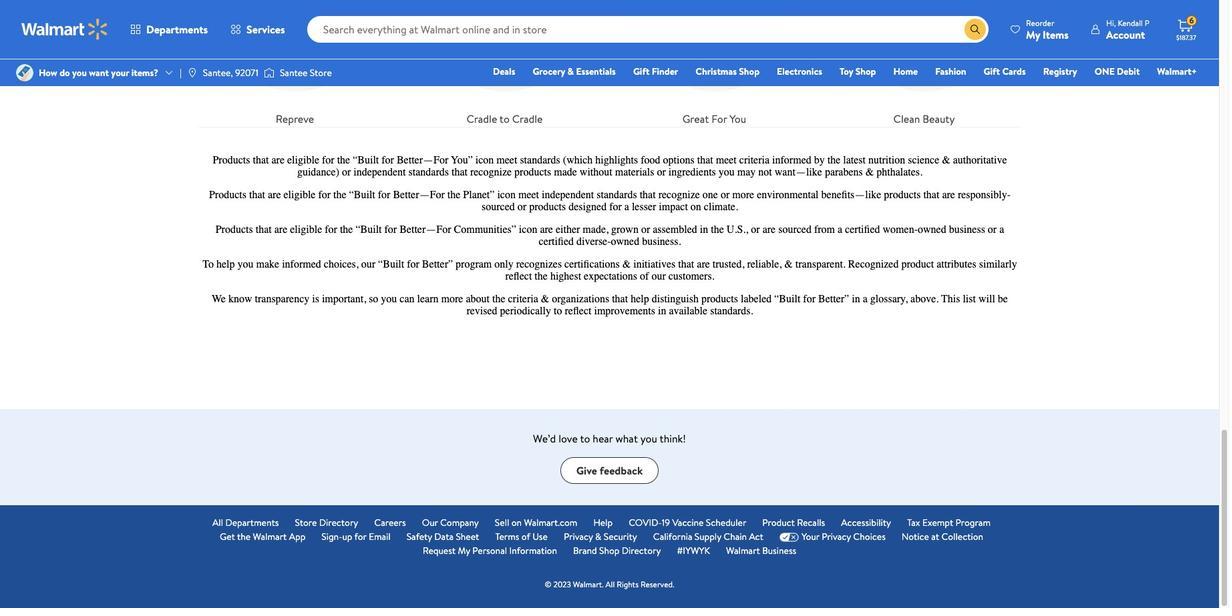 Task type: locate. For each thing, give the bounding box(es) containing it.
all left rights
[[606, 579, 615, 591]]

0 horizontal spatial  image
[[16, 64, 33, 81]]

shop right toy
[[855, 65, 876, 78]]

brand
[[573, 544, 597, 558]]

1 gift from the left
[[633, 65, 650, 78]]

directory down security
[[622, 544, 661, 558]]

sell on walmart.com
[[495, 516, 577, 530]]

& down help
[[595, 530, 601, 544]]

gift inside gift cards link
[[984, 65, 1000, 78]]

gift left cards
[[984, 65, 1000, 78]]

use
[[532, 530, 548, 544]]

product recalls
[[762, 516, 825, 530]]

1 horizontal spatial you
[[640, 432, 657, 446]]

privacy up brand
[[564, 530, 593, 544]]

privacy right your at the bottom right of page
[[822, 530, 851, 544]]

to
[[500, 112, 510, 126], [580, 432, 590, 446]]

clean
[[893, 112, 920, 126]]

your
[[802, 530, 820, 544]]

all inside all departments link
[[212, 516, 223, 530]]

essentials
[[576, 65, 616, 78]]

departments button
[[119, 13, 219, 45]]

0 vertical spatial all
[[212, 516, 223, 530]]

electronics link
[[771, 64, 828, 79]]

email
[[369, 530, 391, 544]]

santee, 92071
[[203, 66, 258, 79]]

christmas
[[696, 65, 737, 78]]

hi,
[[1106, 17, 1116, 28]]

0 vertical spatial &
[[567, 65, 574, 78]]

all up get in the bottom of the page
[[212, 516, 223, 530]]

gift
[[633, 65, 650, 78], [984, 65, 1000, 78]]

privacy & security
[[564, 530, 637, 544]]

kendall
[[1118, 17, 1143, 28]]

sign-up for email link
[[322, 530, 391, 544]]

how
[[39, 66, 57, 79]]

clean beauty
[[893, 112, 955, 126]]

to inside list
[[500, 112, 510, 126]]

list containing repreve
[[190, 0, 1029, 127]]

all departments link
[[212, 516, 279, 530]]

1 horizontal spatial cradle
[[512, 112, 543, 126]]

safety data sheet link
[[407, 530, 479, 544]]

my down sheet
[[458, 544, 470, 558]]

1 horizontal spatial all
[[606, 579, 615, 591]]

shop for christmas
[[739, 65, 760, 78]]

cradle
[[467, 112, 497, 126], [512, 112, 543, 126]]

gift inside gift finder link
[[633, 65, 650, 78]]

cradle down the deals link
[[467, 112, 497, 126]]

1 vertical spatial my
[[458, 544, 470, 558]]

 image
[[16, 64, 33, 81], [264, 66, 274, 79]]

0 vertical spatial walmart
[[253, 530, 287, 544]]

walmart down chain
[[726, 544, 760, 558]]

to down the deals link
[[500, 112, 510, 126]]

cradle down grocery
[[512, 112, 543, 126]]

the
[[237, 530, 251, 544]]

accessibility
[[841, 516, 891, 530]]

items
[[1043, 27, 1069, 42]]

all
[[212, 516, 223, 530], [606, 579, 615, 591]]

how do you want your items?
[[39, 66, 158, 79]]

terms
[[495, 530, 519, 544]]

deals link
[[487, 64, 521, 79]]

my inside notice at collection request my personal information
[[458, 544, 470, 558]]

all departments
[[212, 516, 279, 530]]

grocery & essentials
[[533, 65, 616, 78]]

1 horizontal spatial to
[[580, 432, 590, 446]]

1 horizontal spatial &
[[595, 530, 601, 544]]

you right do
[[72, 66, 87, 79]]

walmart right the
[[253, 530, 287, 544]]

brand shop directory link
[[573, 544, 661, 558]]

reorder my items
[[1026, 17, 1069, 42]]

tax
[[907, 516, 920, 530]]

store
[[310, 66, 332, 79], [295, 516, 317, 530]]

store up app
[[295, 516, 317, 530]]

give feedback
[[576, 463, 643, 478]]

store directory link
[[295, 516, 358, 530]]

2 horizontal spatial shop
[[855, 65, 876, 78]]

0 horizontal spatial departments
[[146, 22, 208, 37]]

1 horizontal spatial directory
[[622, 544, 661, 558]]

2 privacy from the left
[[822, 530, 851, 544]]

information
[[509, 544, 557, 558]]

 image left how
[[16, 64, 33, 81]]

tax exempt program get the walmart app
[[220, 516, 991, 544]]

0 horizontal spatial privacy
[[564, 530, 593, 544]]

of
[[522, 530, 530, 544]]

0 horizontal spatial shop
[[599, 544, 620, 558]]

1 vertical spatial directory
[[622, 544, 661, 558]]

1 horizontal spatial walmart
[[726, 544, 760, 558]]

gift cards
[[984, 65, 1026, 78]]

 image
[[187, 67, 198, 78]]

do
[[60, 66, 70, 79]]

directory up sign-
[[319, 516, 358, 530]]

gift for gift finder
[[633, 65, 650, 78]]

0 horizontal spatial cradle
[[467, 112, 497, 126]]

brand shop directory
[[573, 544, 661, 558]]

store right "santee"
[[310, 66, 332, 79]]

your privacy choices link
[[779, 530, 886, 544]]

sell
[[495, 516, 509, 530]]

personal
[[472, 544, 507, 558]]

0 horizontal spatial gift
[[633, 65, 650, 78]]

& for grocery
[[567, 65, 574, 78]]

0 horizontal spatial directory
[[319, 516, 358, 530]]

0 vertical spatial departments
[[146, 22, 208, 37]]

gift for gift cards
[[984, 65, 1000, 78]]

1 horizontal spatial privacy
[[822, 530, 851, 544]]

my
[[1026, 27, 1040, 42], [458, 544, 470, 558]]

electronics
[[777, 65, 822, 78]]

walmart.com
[[524, 516, 577, 530]]

& right grocery
[[567, 65, 574, 78]]

departments up "|"
[[146, 22, 208, 37]]

careers
[[374, 516, 406, 530]]

gift finder
[[633, 65, 678, 78]]

covid-
[[629, 516, 662, 530]]

california
[[653, 530, 692, 544]]

to right love
[[580, 432, 590, 446]]

sell on walmart.com link
[[495, 516, 577, 530]]

2 gift from the left
[[984, 65, 1000, 78]]

act
[[749, 530, 763, 544]]

we'd
[[533, 432, 556, 446]]

one debit link
[[1089, 64, 1146, 79]]

2023
[[553, 579, 571, 591]]

shop for brand
[[599, 544, 620, 558]]

1 vertical spatial &
[[595, 530, 601, 544]]

1 horizontal spatial gift
[[984, 65, 1000, 78]]

0 horizontal spatial all
[[212, 516, 223, 530]]

gift cards link
[[978, 64, 1032, 79]]

my left items
[[1026, 27, 1040, 42]]

notice
[[902, 530, 929, 544]]

0 vertical spatial directory
[[319, 516, 358, 530]]

list
[[190, 0, 1029, 127]]

1 vertical spatial you
[[640, 432, 657, 446]]

sign-up for email
[[322, 530, 391, 544]]

0 horizontal spatial to
[[500, 112, 510, 126]]

get the walmart app link
[[220, 530, 305, 544]]

0 horizontal spatial walmart
[[253, 530, 287, 544]]

you right what
[[640, 432, 657, 446]]

1 vertical spatial departments
[[225, 516, 279, 530]]

shop down privacy & security
[[599, 544, 620, 558]]

0 vertical spatial you
[[72, 66, 87, 79]]

Walmart Site-Wide search field
[[307, 16, 989, 43]]

0 horizontal spatial my
[[458, 544, 470, 558]]

1 horizontal spatial shop
[[739, 65, 760, 78]]

 image right 92071
[[264, 66, 274, 79]]

give
[[576, 463, 597, 478]]

shop right christmas
[[739, 65, 760, 78]]

security
[[604, 530, 637, 544]]

notice at collection request my personal information
[[423, 530, 983, 558]]

gift left finder on the top of the page
[[633, 65, 650, 78]]

data
[[434, 530, 454, 544]]

grocery
[[533, 65, 565, 78]]

0 vertical spatial my
[[1026, 27, 1040, 42]]

repreve
[[276, 112, 314, 126]]

departments up the
[[225, 516, 279, 530]]

get
[[220, 530, 235, 544]]

clean beauty link
[[827, 0, 1021, 127]]

toy
[[840, 65, 853, 78]]

0 horizontal spatial &
[[567, 65, 574, 78]]

1 horizontal spatial my
[[1026, 27, 1040, 42]]

0 vertical spatial to
[[500, 112, 510, 126]]

supply
[[695, 530, 721, 544]]

1 horizontal spatial  image
[[264, 66, 274, 79]]

product recalls link
[[762, 516, 825, 530]]



Task type: vqa. For each thing, say whether or not it's contained in the screenshot.
Only in group
no



Task type: describe. For each thing, give the bounding box(es) containing it.
for
[[711, 112, 727, 126]]

1 privacy from the left
[[564, 530, 593, 544]]

©
[[545, 579, 551, 591]]

you
[[730, 112, 746, 126]]

one debit
[[1095, 65, 1140, 78]]

love
[[559, 432, 578, 446]]

1 vertical spatial all
[[606, 579, 615, 591]]

walmart image
[[21, 19, 108, 40]]

shop for toy
[[855, 65, 876, 78]]

notice at collection link
[[902, 530, 983, 544]]

santee,
[[203, 66, 233, 79]]

services
[[247, 22, 285, 37]]

repreve link
[[198, 0, 392, 127]]

beauty
[[923, 112, 955, 126]]

6 $187.37
[[1176, 15, 1196, 42]]

hi, kendall p account
[[1106, 17, 1150, 42]]

fashion
[[935, 65, 966, 78]]

0 vertical spatial store
[[310, 66, 332, 79]]

careers link
[[374, 516, 406, 530]]

safety
[[407, 530, 432, 544]]

what
[[616, 432, 638, 446]]

our company link
[[422, 516, 479, 530]]

give feedback button
[[560, 458, 659, 484]]

we'd love to hear what you think!
[[533, 432, 686, 446]]

Search search field
[[307, 16, 989, 43]]

walmart+
[[1157, 65, 1197, 78]]

$187.37
[[1176, 33, 1196, 42]]

rights
[[617, 579, 639, 591]]

walmart inside the tax exempt program get the walmart app
[[253, 530, 287, 544]]

choices
[[853, 530, 886, 544]]

business
[[762, 544, 796, 558]]

think!
[[660, 432, 686, 446]]

© 2023 walmart. all rights reserved.
[[545, 579, 674, 591]]

 image for santee store
[[264, 66, 274, 79]]

departments inside dropdown button
[[146, 22, 208, 37]]

safety data sheet
[[407, 530, 479, 544]]

gift finder link
[[627, 64, 684, 79]]

cards
[[1002, 65, 1026, 78]]

terms of use link
[[495, 530, 548, 544]]

grocery & essentials link
[[527, 64, 622, 79]]

on
[[511, 516, 522, 530]]

6
[[1189, 15, 1194, 26]]

toy shop
[[840, 65, 876, 78]]

0 horizontal spatial you
[[72, 66, 87, 79]]

product
[[762, 516, 795, 530]]

great
[[682, 112, 709, 126]]

one
[[1095, 65, 1115, 78]]

great for you
[[682, 112, 746, 126]]

your privacy choices
[[802, 530, 886, 544]]

search icon image
[[970, 24, 981, 35]]

& for privacy
[[595, 530, 601, 544]]

registry
[[1043, 65, 1077, 78]]

sheet
[[456, 530, 479, 544]]

santee store
[[280, 66, 332, 79]]

1 horizontal spatial departments
[[225, 516, 279, 530]]

privacy & security link
[[564, 530, 637, 544]]

my inside reorder my items
[[1026, 27, 1040, 42]]

california supply chain act
[[653, 530, 763, 544]]

toy shop link
[[834, 64, 882, 79]]

finder
[[652, 65, 678, 78]]

 image for how do you want your items?
[[16, 64, 33, 81]]

exempt
[[922, 516, 953, 530]]

items?
[[131, 66, 158, 79]]

92071
[[235, 66, 258, 79]]

scheduler
[[706, 516, 746, 530]]

christmas shop link
[[690, 64, 766, 79]]

19
[[662, 516, 670, 530]]

your
[[111, 66, 129, 79]]

for
[[354, 530, 366, 544]]

p
[[1145, 17, 1150, 28]]

request
[[423, 544, 456, 558]]

walmart+ link
[[1151, 64, 1203, 79]]

directory inside store directory link
[[319, 516, 358, 530]]

home link
[[887, 64, 924, 79]]

#iywyk
[[677, 544, 710, 558]]

1 vertical spatial walmart
[[726, 544, 760, 558]]

our company
[[422, 516, 479, 530]]

california supply chain act link
[[653, 530, 763, 544]]

reorder
[[1026, 17, 1054, 28]]

cradle to cradle
[[467, 112, 543, 126]]

store directory
[[295, 516, 358, 530]]

2 cradle from the left
[[512, 112, 543, 126]]

1 cradle from the left
[[467, 112, 497, 126]]

reserved.
[[641, 579, 674, 591]]

our
[[422, 516, 438, 530]]

feedback
[[600, 463, 643, 478]]

home
[[893, 65, 918, 78]]

covid-19 vaccine scheduler
[[629, 516, 746, 530]]

vaccine
[[672, 516, 704, 530]]

1 vertical spatial to
[[580, 432, 590, 446]]

walmart.
[[573, 579, 604, 591]]

privacy choices icon image
[[779, 533, 799, 542]]

directory inside brand shop directory link
[[622, 544, 661, 558]]

great for you link
[[618, 0, 811, 127]]

terms of use
[[495, 530, 548, 544]]

cradle to cradle link
[[408, 0, 602, 127]]

tax exempt program link
[[907, 516, 991, 530]]

1 vertical spatial store
[[295, 516, 317, 530]]



